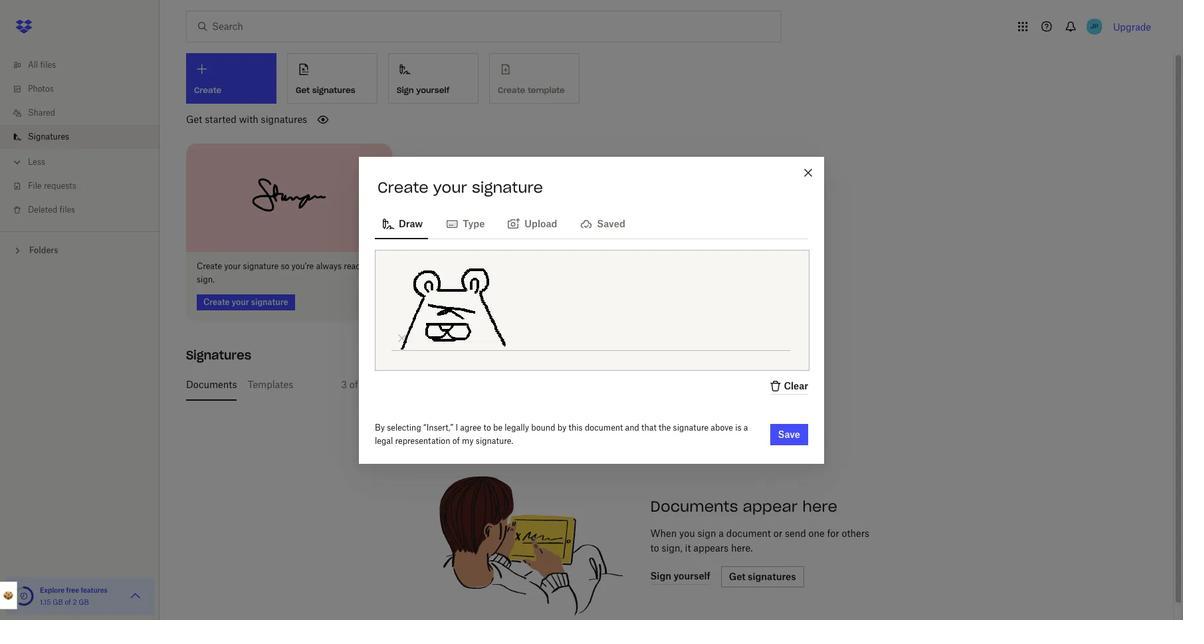 Task type: locate. For each thing, give the bounding box(es) containing it.
get up get started with signatures
[[296, 85, 310, 95]]

1 vertical spatial is
[[736, 423, 742, 433]]

0 vertical spatial your
[[433, 178, 467, 197]]

get for get signatures
[[296, 85, 310, 95]]

to left be
[[484, 423, 491, 433]]

this
[[471, 379, 487, 390], [569, 423, 583, 433]]

clear button
[[768, 378, 809, 395]]

sign
[[698, 528, 717, 539]]

0 horizontal spatial document
[[585, 423, 623, 433]]

photos
[[28, 84, 54, 94]]

gb right 1.15
[[53, 599, 63, 607]]

1 horizontal spatial files
[[60, 205, 75, 215]]

1 horizontal spatial a
[[744, 423, 749, 433]]

saved
[[598, 218, 626, 229]]

signatures down shared
[[28, 132, 69, 142]]

sign
[[397, 85, 414, 95]]

0 horizontal spatial requests
[[44, 181, 76, 191]]

1 horizontal spatial gb
[[79, 599, 89, 607]]

file
[[28, 181, 42, 191]]

signature up by
[[369, 379, 411, 390]]

is right above
[[736, 423, 742, 433]]

a inside when you sign a document or send one for others to sign, it appears here.
[[719, 528, 724, 539]]

here
[[803, 497, 838, 516]]

1 vertical spatial documents
[[651, 497, 739, 516]]

files right all
[[40, 60, 56, 70]]

1 horizontal spatial requests
[[413, 379, 451, 390]]

1 gb from the left
[[53, 599, 63, 607]]

1 vertical spatial this
[[569, 423, 583, 433]]

get started with signatures
[[186, 114, 307, 125]]

yourself right the sign
[[417, 85, 450, 95]]

1 horizontal spatial get
[[296, 85, 310, 95]]

0 horizontal spatial get
[[186, 114, 202, 125]]

create up the draw
[[378, 178, 429, 197]]

to
[[367, 261, 375, 271], [484, 423, 491, 433], [651, 542, 660, 554]]

to down "when"
[[651, 542, 660, 554]]

to inside create your signature so you're always ready to sign.
[[367, 261, 375, 271]]

deleted files
[[28, 205, 75, 215]]

signatures list item
[[0, 125, 160, 149]]

document
[[585, 423, 623, 433], [727, 528, 771, 539]]

signatures up documents tab
[[186, 348, 251, 363]]

requests left left
[[413, 379, 451, 390]]

0 vertical spatial yourself
[[417, 85, 450, 95]]

signing
[[523, 379, 558, 390]]

0 horizontal spatial documents
[[186, 379, 237, 390]]

3
[[341, 379, 347, 390], [361, 379, 367, 390]]

0 vertical spatial is
[[598, 379, 605, 390]]

a inside by selecting "insert," i agree to be legally bound by this document and that the signature above is a legal representation of my signature.
[[744, 423, 749, 433]]

tab list containing draw
[[375, 207, 809, 239]]

appears
[[694, 542, 729, 554]]

signature right the
[[673, 423, 709, 433]]

0 vertical spatial files
[[40, 60, 56, 70]]

document inside by selecting "insert," i agree to be legally bound by this document and that the signature above is a legal representation of my signature.
[[585, 423, 623, 433]]

documents up the you
[[651, 497, 739, 516]]

0 vertical spatial a
[[744, 423, 749, 433]]

1 vertical spatial a
[[719, 528, 724, 539]]

1 vertical spatial yourself
[[560, 379, 595, 390]]

get left the started
[[186, 114, 202, 125]]

save button
[[771, 424, 809, 445]]

create
[[378, 178, 429, 197], [197, 261, 222, 271]]

1 horizontal spatial is
[[736, 423, 742, 433]]

signatures
[[312, 85, 356, 95], [261, 114, 307, 125]]

document up here.
[[727, 528, 771, 539]]

to inside when you sign a document or send one for others to sign, it appears here.
[[651, 542, 660, 554]]

documents
[[186, 379, 237, 390], [651, 497, 739, 516]]

1 horizontal spatial document
[[727, 528, 771, 539]]

2 vertical spatial of
[[65, 599, 71, 607]]

dropbox image
[[11, 13, 37, 40]]

1 vertical spatial your
[[224, 261, 241, 271]]

0 vertical spatial signatures
[[312, 85, 356, 95]]

document left and
[[585, 423, 623, 433]]

get signatures button
[[287, 53, 378, 104]]

create your signature
[[378, 178, 543, 197]]

your for create your signature so you're always ready to sign.
[[224, 261, 241, 271]]

1 vertical spatial create
[[197, 261, 222, 271]]

0 horizontal spatial this
[[471, 379, 487, 390]]

your left so
[[224, 261, 241, 271]]

1 vertical spatial document
[[727, 528, 771, 539]]

files for deleted files
[[60, 205, 75, 215]]

to inside by selecting "insert," i agree to be legally bound by this document and that the signature above is a legal representation of my signature.
[[484, 423, 491, 433]]

1 horizontal spatial signatures
[[312, 85, 356, 95]]

requests inside list
[[44, 181, 76, 191]]

2 horizontal spatial of
[[453, 436, 460, 446]]

documents for documents
[[186, 379, 237, 390]]

the
[[659, 423, 671, 433]]

your inside dialog
[[433, 178, 467, 197]]

of
[[350, 379, 358, 390], [453, 436, 460, 446], [65, 599, 71, 607]]

is
[[598, 379, 605, 390], [736, 423, 742, 433]]

1 horizontal spatial signatures
[[186, 348, 251, 363]]

0 vertical spatial tab list
[[375, 207, 809, 239]]

0 horizontal spatial signatures
[[261, 114, 307, 125]]

i
[[456, 423, 458, 433]]

1 vertical spatial to
[[484, 423, 491, 433]]

1 horizontal spatial this
[[569, 423, 583, 433]]

your up type
[[433, 178, 467, 197]]

0 vertical spatial create
[[378, 178, 429, 197]]

send
[[785, 528, 807, 539]]

you
[[680, 528, 695, 539]]

ready
[[344, 261, 365, 271]]

create inside create your signature so you're always ready to sign.
[[197, 261, 222, 271]]

0 horizontal spatial create
[[197, 261, 222, 271]]

appear
[[743, 497, 798, 516]]

0 horizontal spatial yourself
[[417, 85, 450, 95]]

documents inside tab list
[[186, 379, 237, 390]]

1 horizontal spatial yourself
[[560, 379, 595, 390]]

get inside button
[[296, 85, 310, 95]]

0 vertical spatial get
[[296, 85, 310, 95]]

0 horizontal spatial of
[[65, 599, 71, 607]]

0 horizontal spatial a
[[719, 528, 724, 539]]

requests
[[44, 181, 76, 191], [413, 379, 451, 390]]

tab list containing documents
[[186, 369, 1147, 401]]

it
[[685, 542, 691, 554]]

your inside create your signature so you're always ready to sign.
[[224, 261, 241, 271]]

unlimited.
[[608, 379, 652, 390]]

2 vertical spatial to
[[651, 542, 660, 554]]

above
[[711, 423, 734, 433]]

signature left so
[[243, 261, 279, 271]]

0 horizontal spatial gb
[[53, 599, 63, 607]]

less image
[[11, 156, 24, 169]]

be
[[493, 423, 503, 433]]

signatures link
[[11, 125, 160, 149]]

0 vertical spatial to
[[367, 261, 375, 271]]

0 vertical spatial signatures
[[28, 132, 69, 142]]

a
[[744, 423, 749, 433], [719, 528, 724, 539]]

here.
[[732, 542, 753, 554]]

yourself inside tab list
[[560, 379, 595, 390]]

by
[[375, 423, 385, 433]]

yourself inside button
[[417, 85, 450, 95]]

get
[[296, 85, 310, 95], [186, 114, 202, 125]]

0 vertical spatial of
[[350, 379, 358, 390]]

features
[[81, 587, 108, 595]]

gb
[[53, 599, 63, 607], [79, 599, 89, 607]]

tab list
[[375, 207, 809, 239], [186, 369, 1147, 401]]

list
[[0, 45, 160, 231]]

signatures
[[28, 132, 69, 142], [186, 348, 251, 363]]

0 vertical spatial documents
[[186, 379, 237, 390]]

2 horizontal spatial to
[[651, 542, 660, 554]]

save
[[779, 429, 801, 440]]

0 horizontal spatial 3
[[341, 379, 347, 390]]

yourself
[[417, 85, 450, 95], [560, 379, 595, 390]]

1 vertical spatial get
[[186, 114, 202, 125]]

0 horizontal spatial files
[[40, 60, 56, 70]]

this right by
[[569, 423, 583, 433]]

gb right 2
[[79, 599, 89, 607]]

list containing all files
[[0, 45, 160, 231]]

0 horizontal spatial your
[[224, 261, 241, 271]]

one
[[809, 528, 825, 539]]

files right "deleted" in the left of the page
[[60, 205, 75, 215]]

1 horizontal spatial 3
[[361, 379, 367, 390]]

this inside by selecting "insert," i agree to be legally bound by this document and that the signature above is a legal representation of my signature.
[[569, 423, 583, 433]]

a right above
[[744, 423, 749, 433]]

and
[[626, 423, 640, 433]]

is left unlimited.
[[598, 379, 605, 390]]

1 horizontal spatial to
[[484, 423, 491, 433]]

sign yourself button
[[388, 53, 479, 104]]

started
[[205, 114, 237, 125]]

1 vertical spatial files
[[60, 205, 75, 215]]

to right ready
[[367, 261, 375, 271]]

tab list inside create your signature dialog
[[375, 207, 809, 239]]

this right left
[[471, 379, 487, 390]]

1 horizontal spatial your
[[433, 178, 467, 197]]

1 horizontal spatial of
[[350, 379, 358, 390]]

1 horizontal spatial create
[[378, 178, 429, 197]]

so
[[281, 261, 290, 271]]

create up the 'sign.'
[[197, 261, 222, 271]]

quota usage element
[[13, 586, 35, 607]]

get for get started with signatures
[[186, 114, 202, 125]]

1 vertical spatial tab list
[[186, 369, 1147, 401]]

create inside dialog
[[378, 178, 429, 197]]

requests right file
[[44, 181, 76, 191]]

a right sign
[[719, 528, 724, 539]]

1 vertical spatial of
[[453, 436, 460, 446]]

0 vertical spatial requests
[[44, 181, 76, 191]]

files
[[40, 60, 56, 70], [60, 205, 75, 215]]

yourself right signing at the bottom left of page
[[560, 379, 595, 390]]

0 horizontal spatial signatures
[[28, 132, 69, 142]]

with
[[239, 114, 259, 125]]

1 horizontal spatial documents
[[651, 497, 739, 516]]

explore free features 1.15 gb of 2 gb
[[40, 587, 108, 607]]

documents left templates
[[186, 379, 237, 390]]

0 vertical spatial document
[[585, 423, 623, 433]]

0 horizontal spatial to
[[367, 261, 375, 271]]

1 3 from the left
[[341, 379, 347, 390]]



Task type: vqa. For each thing, say whether or not it's contained in the screenshot.
first '3' from right
yes



Task type: describe. For each thing, give the bounding box(es) containing it.
when
[[651, 528, 677, 539]]

legal
[[375, 436, 393, 446]]

"insert,"
[[424, 423, 454, 433]]

2 3 from the left
[[361, 379, 367, 390]]

upload
[[525, 218, 558, 229]]

for
[[828, 528, 840, 539]]

all files link
[[11, 53, 160, 77]]

folders
[[29, 245, 58, 255]]

sign yourself
[[397, 85, 450, 95]]

all
[[28, 60, 38, 70]]

shared link
[[11, 101, 160, 125]]

signature inside create your signature so you're always ready to sign.
[[243, 261, 279, 271]]

create for create your signature so you're always ready to sign.
[[197, 261, 222, 271]]

of inside by selecting "insert," i agree to be legally bound by this document and that the signature above is a legal representation of my signature.
[[453, 436, 460, 446]]

shared
[[28, 108, 55, 118]]

signatures inside 'list item'
[[28, 132, 69, 142]]

deleted
[[28, 205, 57, 215]]

selecting
[[387, 423, 422, 433]]

when you sign a document or send one for others to sign, it appears here.
[[651, 528, 870, 554]]

type
[[463, 218, 485, 229]]

documents tab
[[186, 369, 237, 401]]

left
[[454, 379, 468, 390]]

create your signature so you're always ready to sign.
[[197, 261, 375, 284]]

is inside by selecting "insert," i agree to be legally bound by this document and that the signature above is a legal representation of my signature.
[[736, 423, 742, 433]]

deleted files link
[[11, 198, 160, 222]]

3 of 3 signature requests left this month. signing yourself is unlimited.
[[341, 379, 652, 390]]

legally
[[505, 423, 529, 433]]

less
[[28, 157, 45, 167]]

folders button
[[0, 240, 160, 260]]

photos link
[[11, 77, 160, 101]]

free
[[66, 587, 79, 595]]

2
[[73, 599, 77, 607]]

file requests
[[28, 181, 76, 191]]

bound
[[532, 423, 556, 433]]

or
[[774, 528, 783, 539]]

document inside when you sign a document or send one for others to sign, it appears here.
[[727, 528, 771, 539]]

upgrade
[[1114, 21, 1152, 32]]

documents appear here
[[651, 497, 838, 516]]

2 gb from the left
[[79, 599, 89, 607]]

templates
[[248, 379, 293, 390]]

your for create your signature
[[433, 178, 467, 197]]

signature.
[[476, 436, 514, 446]]

that
[[642, 423, 657, 433]]

create for create your signature
[[378, 178, 429, 197]]

of inside explore free features 1.15 gb of 2 gb
[[65, 599, 71, 607]]

clear
[[784, 380, 809, 392]]

month.
[[490, 379, 521, 390]]

you're
[[292, 261, 314, 271]]

sign.
[[197, 274, 215, 284]]

explore
[[40, 587, 65, 595]]

by
[[558, 423, 567, 433]]

draw
[[399, 218, 423, 229]]

1 vertical spatial requests
[[413, 379, 451, 390]]

signature inside by selecting "insert," i agree to be legally bound by this document and that the signature above is a legal representation of my signature.
[[673, 423, 709, 433]]

by selecting "insert," i agree to be legally bound by this document and that the signature above is a legal representation of my signature.
[[375, 423, 749, 446]]

1.15
[[40, 599, 51, 607]]

agree
[[460, 423, 482, 433]]

get signatures
[[296, 85, 356, 95]]

all files
[[28, 60, 56, 70]]

my
[[462, 436, 474, 446]]

sign,
[[662, 542, 683, 554]]

0 vertical spatial this
[[471, 379, 487, 390]]

signatures inside button
[[312, 85, 356, 95]]

others
[[842, 528, 870, 539]]

representation
[[395, 436, 451, 446]]

always
[[316, 261, 342, 271]]

create your signature dialog
[[359, 157, 825, 464]]

documents for documents appear here
[[651, 497, 739, 516]]

1 vertical spatial signatures
[[186, 348, 251, 363]]

signature up upload
[[472, 178, 543, 197]]

templates tab
[[248, 369, 293, 401]]

1 vertical spatial signatures
[[261, 114, 307, 125]]

0 horizontal spatial is
[[598, 379, 605, 390]]

file requests link
[[11, 174, 160, 198]]

upgrade link
[[1114, 21, 1152, 32]]

files for all files
[[40, 60, 56, 70]]



